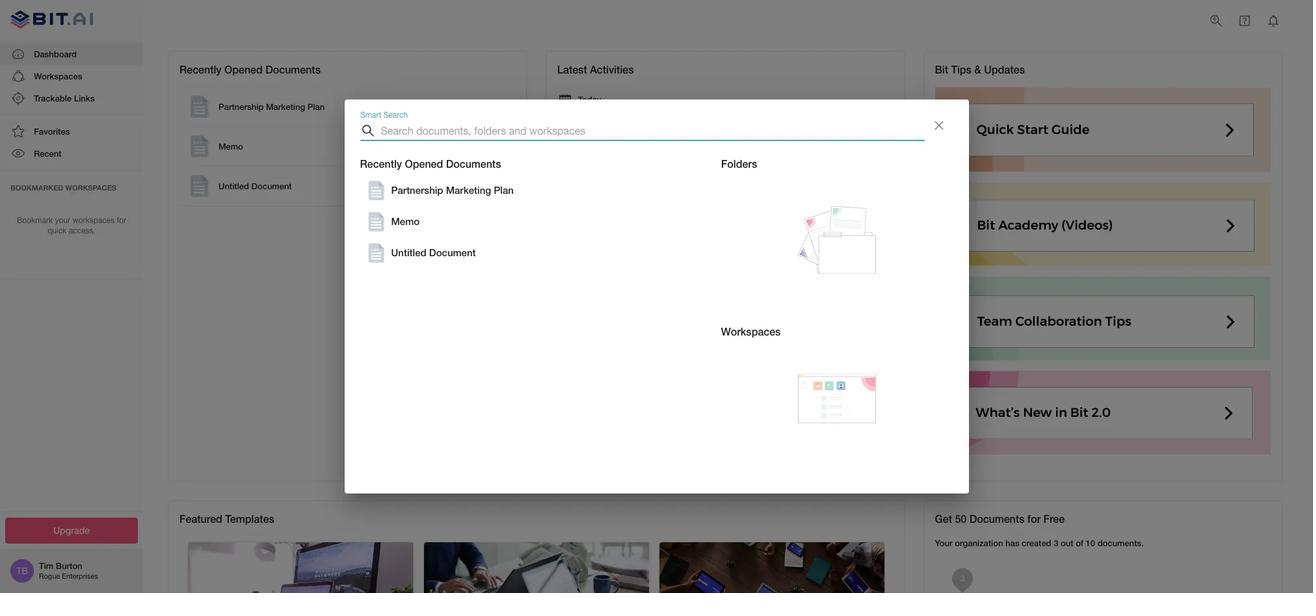 Task type: locate. For each thing, give the bounding box(es) containing it.
out
[[1061, 538, 1074, 548]]

2 right workspace
[[752, 153, 757, 162]]

1 horizontal spatial document
[[429, 247, 476, 259]]

burton inside "tim burton rogue enterprises"
[[56, 561, 82, 571]]

opened inside dialog
[[405, 157, 443, 170]]

1 vertical spatial memo link
[[365, 211, 690, 232]]

1 horizontal spatial untitled
[[391, 247, 427, 259]]

workspaces inside button
[[34, 71, 82, 81]]

untitled
[[219, 181, 249, 191], [391, 247, 427, 259]]

bookmark your workspaces for quick access.
[[17, 216, 126, 236]]

1 horizontal spatial recently
[[360, 157, 402, 170]]

memo inside dialog
[[391, 216, 420, 227]]

0 horizontal spatial 2
[[752, 153, 757, 162]]

0 horizontal spatial documents
[[266, 63, 321, 75]]

😀meeting agenda image
[[660, 542, 885, 593]]

for left free at the bottom
[[1028, 513, 1041, 525]]

updates
[[984, 63, 1025, 75]]

1 horizontal spatial hours
[[798, 127, 818, 136]]

hours right document
[[798, 127, 818, 136]]

partnership marketing plan link
[[182, 90, 513, 124], [650, 126, 752, 136], [365, 180, 690, 201]]

links
[[74, 93, 95, 103]]

dashboard button
[[0, 43, 143, 65]]

upgrade
[[53, 525, 90, 536]]

featured
[[180, 513, 222, 525]]

1 vertical spatial recently opened documents
[[360, 157, 501, 170]]

document
[[754, 127, 789, 136]]

tips
[[951, 63, 972, 75]]

memo link
[[182, 130, 513, 164], [365, 211, 690, 232]]

partnership marketing plan
[[219, 102, 325, 112], [391, 184, 514, 196]]

0 vertical spatial created
[[622, 127, 648, 136]]

documents.
[[1098, 538, 1144, 548]]

access.
[[69, 227, 95, 236]]

0 vertical spatial hours
[[798, 127, 818, 136]]

for
[[117, 216, 126, 225], [1028, 513, 1041, 525]]

burton for partnership
[[596, 127, 619, 136]]

1 vertical spatial partnership
[[650, 126, 693, 136]]

workspaces inside dialog
[[721, 325, 781, 338]]

tim up the rogue
[[39, 561, 53, 571]]

2 horizontal spatial documents
[[970, 513, 1025, 525]]

1 vertical spatial untitled document link
[[365, 243, 690, 263]]

1 horizontal spatial 2
[[791, 127, 796, 136]]

10
[[1086, 538, 1096, 548]]

organization
[[955, 538, 1003, 548]]

workspaces
[[34, 71, 82, 81], [721, 325, 781, 338]]

0 horizontal spatial hours
[[759, 153, 779, 162]]

0 horizontal spatial for
[[117, 216, 126, 225]]

ago
[[820, 127, 833, 136], [781, 153, 794, 162]]

workspace
[[712, 153, 750, 162]]

1 horizontal spatial partnership marketing plan
[[391, 184, 514, 196]]

0 vertical spatial memo link
[[182, 130, 513, 164]]

0 horizontal spatial workspaces
[[34, 71, 82, 81]]

1 horizontal spatial tim
[[581, 127, 594, 136]]

dialog containing recently opened documents
[[344, 100, 969, 494]]

0 vertical spatial partnership marketing plan
[[219, 102, 325, 112]]

1 vertical spatial marketing
[[695, 126, 733, 136]]

untitled document
[[219, 181, 292, 191], [391, 247, 476, 259]]

2 vertical spatial partnership marketing plan link
[[365, 180, 690, 201]]

latest activities
[[557, 63, 634, 75]]

recently opened documents
[[180, 63, 321, 75], [360, 157, 501, 170]]

0 horizontal spatial document
[[251, 181, 292, 191]]

2 vertical spatial partnership
[[391, 184, 443, 196]]

created
[[622, 127, 648, 136], [1022, 538, 1052, 548]]

0 horizontal spatial recently opened documents
[[180, 63, 321, 75]]

for inside bookmark your workspaces for quick access.
[[117, 216, 126, 225]]

1 vertical spatial created
[[1022, 538, 1052, 548]]

0 vertical spatial 2
[[791, 127, 796, 136]]

partnership marketing plan link for the topmost untitled document link
[[182, 90, 513, 124]]

has
[[1006, 538, 1020, 548]]

1 horizontal spatial plan
[[494, 184, 514, 196]]

recently inside dialog
[[360, 157, 402, 170]]

0 vertical spatial tim
[[581, 127, 594, 136]]

2 vertical spatial marketing
[[446, 184, 491, 196]]

burton inside tim burton created partnership marketing plan document 2 hours ago
[[596, 127, 619, 136]]

your
[[935, 538, 953, 548]]

0 horizontal spatial recently
[[180, 63, 222, 75]]

0 vertical spatial recently opened documents
[[180, 63, 321, 75]]

0 vertical spatial ago
[[820, 127, 833, 136]]

0 vertical spatial workspaces
[[34, 71, 82, 81]]

bookmark
[[17, 216, 53, 225]]

tim burton rogue enterprises
[[39, 561, 98, 581]]

enterprises
[[62, 573, 98, 581]]

2 vertical spatial documents
[[970, 513, 1025, 525]]

0 vertical spatial untitled document link
[[182, 169, 513, 203]]

hours
[[798, 127, 818, 136], [759, 153, 779, 162]]

2 right document
[[791, 127, 796, 136]]

0 vertical spatial memo
[[219, 141, 243, 152]]

0 vertical spatial opened
[[224, 63, 263, 75]]

workspaces button
[[0, 65, 143, 87]]

hours down document
[[759, 153, 779, 162]]

1 vertical spatial 2
[[752, 153, 757, 162]]

1 vertical spatial burton
[[56, 561, 82, 571]]

1 horizontal spatial for
[[1028, 513, 1041, 525]]

hours inside tim burton created partnership marketing plan document 2 hours ago
[[798, 127, 818, 136]]

0 horizontal spatial tim
[[39, 561, 53, 571]]

documents for partnership marketing plan link for the topmost untitled document link
[[266, 63, 321, 75]]

1 horizontal spatial untitled document
[[391, 247, 476, 259]]

0 horizontal spatial memo
[[219, 141, 243, 152]]

upgrade button
[[5, 518, 138, 544]]

1 vertical spatial workspaces
[[721, 325, 781, 338]]

0 vertical spatial plan
[[308, 102, 325, 112]]

burton up enterprises
[[56, 561, 82, 571]]

1 vertical spatial document
[[429, 247, 476, 259]]

3
[[1054, 538, 1059, 548]]

documents inside dialog
[[446, 157, 501, 170]]

0 horizontal spatial partnership marketing plan
[[219, 102, 325, 112]]

0 vertical spatial for
[[117, 216, 126, 225]]

1 horizontal spatial burton
[[596, 127, 619, 136]]

1 vertical spatial untitled
[[391, 247, 427, 259]]

ago down document
[[781, 153, 794, 162]]

&
[[975, 63, 982, 75]]

0 horizontal spatial untitled document
[[219, 181, 292, 191]]

burton down today
[[596, 127, 619, 136]]

0 horizontal spatial burton
[[56, 561, 82, 571]]

0 horizontal spatial partnership
[[219, 102, 264, 112]]

ago right document
[[820, 127, 833, 136]]

0 horizontal spatial marketing
[[266, 102, 305, 112]]

burton for enterprises
[[56, 561, 82, 571]]

latest
[[557, 63, 587, 75]]

1 horizontal spatial partnership
[[391, 184, 443, 196]]

tim down today
[[581, 127, 594, 136]]

opened for partnership marketing plan link for the topmost untitled document link
[[224, 63, 263, 75]]

1 vertical spatial plan
[[735, 126, 752, 136]]

plan
[[308, 102, 325, 112], [735, 126, 752, 136], [494, 184, 514, 196]]

0 vertical spatial recently
[[180, 63, 222, 75]]

bookmarked
[[10, 183, 63, 192]]

1 vertical spatial partnership marketing plan
[[391, 184, 514, 196]]

partnership inside dialog
[[391, 184, 443, 196]]

1 vertical spatial documents
[[446, 157, 501, 170]]

untitled document link
[[182, 169, 513, 203], [365, 243, 690, 263]]

0 horizontal spatial untitled
[[219, 181, 249, 191]]

0 vertical spatial partnership marketing plan link
[[182, 90, 513, 124]]

recently opened documents for partnership marketing plan link for the bottommost untitled document link
[[360, 157, 501, 170]]

dashboard
[[34, 49, 77, 59]]

1 vertical spatial memo
[[391, 216, 420, 227]]

recently
[[180, 63, 222, 75], [360, 157, 402, 170]]

1 vertical spatial hours
[[759, 153, 779, 162]]

1 horizontal spatial created
[[1022, 538, 1052, 548]]

tim inside tim burton created partnership marketing plan document 2 hours ago
[[581, 127, 594, 136]]

document
[[251, 181, 292, 191], [429, 247, 476, 259]]

partnership
[[219, 102, 264, 112], [650, 126, 693, 136], [391, 184, 443, 196]]

0 vertical spatial documents
[[266, 63, 321, 75]]

0 vertical spatial burton
[[596, 127, 619, 136]]

dialog
[[344, 100, 969, 494]]

1 horizontal spatial memo
[[391, 216, 420, 227]]

memo
[[219, 141, 243, 152], [391, 216, 420, 227]]

recent
[[34, 149, 62, 159]]

1 vertical spatial opened
[[405, 157, 443, 170]]

0 horizontal spatial ago
[[781, 153, 794, 162]]

tim inside "tim burton rogue enterprises"
[[39, 561, 53, 571]]

recently opened documents for partnership marketing plan link for the topmost untitled document link
[[180, 63, 321, 75]]

memo link for the topmost untitled document link
[[182, 130, 513, 164]]

1 horizontal spatial recently opened documents
[[360, 157, 501, 170]]

2 horizontal spatial partnership
[[650, 126, 693, 136]]

1 vertical spatial tim
[[39, 561, 53, 571]]

2 horizontal spatial marketing
[[695, 126, 733, 136]]

1 horizontal spatial documents
[[446, 157, 501, 170]]

0 horizontal spatial opened
[[224, 63, 263, 75]]

0 vertical spatial marketing
[[266, 102, 305, 112]]

0 horizontal spatial created
[[622, 127, 648, 136]]

tim
[[581, 127, 594, 136], [39, 561, 53, 571]]

1 vertical spatial untitled document
[[391, 247, 476, 259]]

get 50 documents for free
[[935, 513, 1065, 525]]

for right workspaces
[[117, 216, 126, 225]]

1 horizontal spatial opened
[[405, 157, 443, 170]]

recently for partnership marketing plan link for the topmost untitled document link
[[180, 63, 222, 75]]

1 horizontal spatial ago
[[820, 127, 833, 136]]

memo link for the bottommost untitled document link
[[365, 211, 690, 232]]

1 horizontal spatial workspaces
[[721, 325, 781, 338]]

1 vertical spatial for
[[1028, 513, 1041, 525]]

documents
[[266, 63, 321, 75], [446, 157, 501, 170], [970, 513, 1025, 525]]

0 horizontal spatial plan
[[308, 102, 325, 112]]

2 vertical spatial plan
[[494, 184, 514, 196]]

2
[[791, 127, 796, 136], [752, 153, 757, 162]]

bookmarked workspaces
[[10, 183, 116, 192]]

for for documents
[[1028, 513, 1041, 525]]

marketing
[[266, 102, 305, 112], [695, 126, 733, 136], [446, 184, 491, 196]]

smart search
[[360, 110, 408, 119]]

burton
[[596, 127, 619, 136], [56, 561, 82, 571]]

opened
[[224, 63, 263, 75], [405, 157, 443, 170]]

1 vertical spatial recently
[[360, 157, 402, 170]]



Task type: describe. For each thing, give the bounding box(es) containing it.
favorites button
[[0, 120, 143, 143]]

workspace 2 hours ago
[[710, 153, 794, 162]]

workspaces
[[65, 183, 116, 192]]

search
[[383, 110, 408, 119]]

rogue
[[39, 573, 60, 581]]

opened for partnership marketing plan link for the bottommost untitled document link
[[405, 157, 443, 170]]

your organization has created 3 out of 10 documents.
[[935, 538, 1144, 548]]

templates
[[225, 513, 274, 525]]

1 vertical spatial partnership marketing plan link
[[650, 126, 752, 136]]

trackable links
[[34, 93, 95, 103]]

document inside dialog
[[429, 247, 476, 259]]

tb
[[16, 566, 28, 576]]

recent button
[[0, 143, 143, 165]]

bit tips & updates
[[935, 63, 1025, 75]]

ago inside tim burton created partnership marketing plan document 2 hours ago
[[820, 127, 833, 136]]

tim burton created partnership marketing plan document 2 hours ago
[[581, 126, 833, 136]]

0 vertical spatial document
[[251, 181, 292, 191]]

today
[[578, 95, 602, 105]]

for for workspaces
[[117, 216, 126, 225]]

of
[[1076, 538, 1084, 548]]

smart
[[360, 110, 381, 119]]

partnership marketing plan link for the bottommost untitled document link
[[365, 180, 690, 201]]

50
[[955, 513, 967, 525]]

folders
[[721, 157, 757, 170]]

1 horizontal spatial marketing
[[446, 184, 491, 196]]

trackable
[[34, 93, 72, 103]]

recently for partnership marketing plan link for the bottommost untitled document link
[[360, 157, 402, 170]]

0 vertical spatial untitled
[[219, 181, 249, 191]]

Search documents, folders and workspaces text field
[[381, 120, 925, 141]]

tim for partnership
[[581, 127, 594, 136]]

quick
[[48, 227, 67, 236]]

created inside tim burton created partnership marketing plan document 2 hours ago
[[622, 127, 648, 136]]

plan inside dialog
[[494, 184, 514, 196]]

documents for partnership marketing plan link for the bottommost untitled document link
[[446, 157, 501, 170]]

free
[[1044, 513, 1065, 525]]

2 inside tim burton created partnership marketing plan document 2 hours ago
[[791, 127, 796, 136]]

bit
[[935, 63, 949, 75]]

featured templates
[[180, 513, 274, 525]]

tim for enterprises
[[39, 561, 53, 571]]

✍️faq template image
[[188, 542, 414, 593]]

your
[[55, 216, 70, 225]]

workspaces
[[72, 216, 115, 225]]

1 vertical spatial ago
[[781, 153, 794, 162]]

🚗statement of work template image
[[424, 542, 649, 593]]

get
[[935, 513, 952, 525]]

untitled document inside dialog
[[391, 247, 476, 259]]

favorites
[[34, 126, 70, 137]]

trackable links button
[[0, 87, 143, 109]]

2 horizontal spatial plan
[[735, 126, 752, 136]]

0 vertical spatial partnership
[[219, 102, 264, 112]]

0 vertical spatial untitled document
[[219, 181, 292, 191]]

activities
[[590, 63, 634, 75]]



Task type: vqa. For each thing, say whether or not it's contained in the screenshot.
Bit on the right of page
yes



